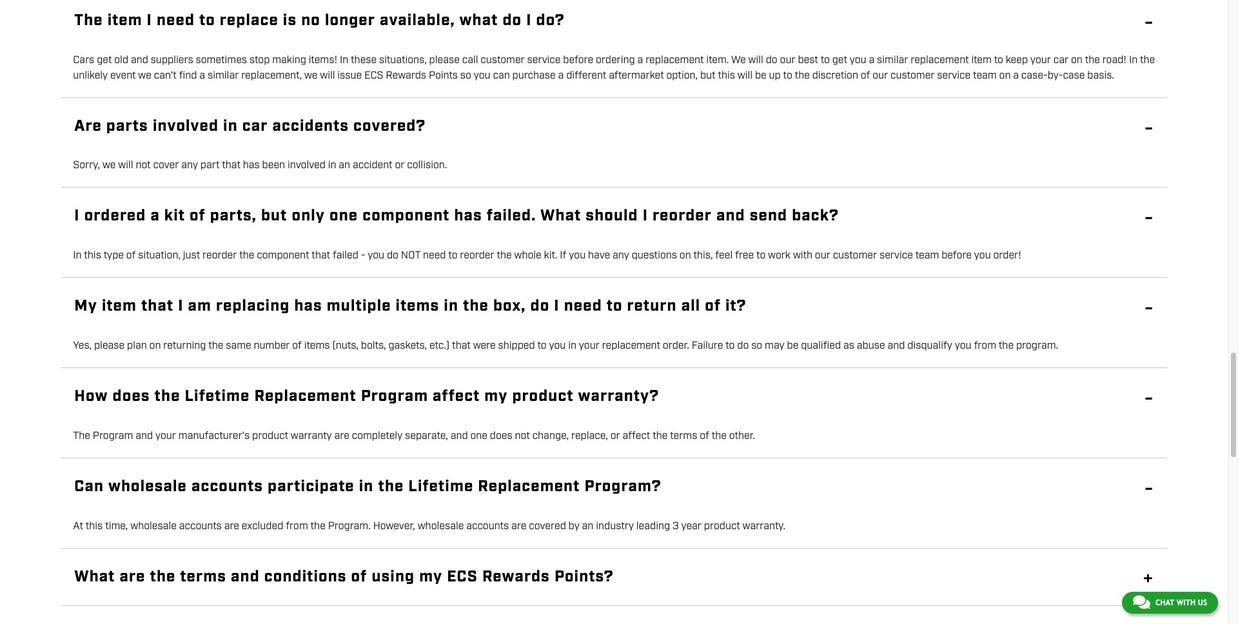 Task type: vqa. For each thing, say whether or not it's contained in the screenshot.


Task type: locate. For each thing, give the bounding box(es) containing it.
does right how
[[113, 386, 150, 407]]

item for the item i need to replace is no longer available, what do i do?
[[107, 10, 142, 31]]

0 horizontal spatial get
[[97, 53, 112, 67]]

manufacturer's
[[179, 429, 250, 443]]

car up by-
[[1053, 53, 1068, 67]]

multiple
[[327, 296, 391, 317]]

team inside the cars get old and suppliers sometimes stop making items! in these situations, please call customer service before ordering a replacement item.  we will do our best to get you a similar replacement item to keep your car on the road!  in the unlikely event we can't find a similar replacement, we will issue ecs rewards points so you can purchase a different aftermarket option, but this will be up to the discretion of our customer service team on a case-by-case basis.
[[973, 69, 997, 82]]

please right yes,
[[94, 339, 125, 353]]

product left warranty
[[252, 429, 288, 443]]

reorder up the this,
[[653, 206, 712, 227]]

to right best
[[821, 53, 830, 67]]

has
[[243, 159, 260, 172], [454, 206, 482, 227], [294, 296, 322, 317]]

0 horizontal spatial so
[[460, 69, 471, 82]]

0 horizontal spatial your
[[155, 429, 176, 443]]

0 horizontal spatial with
[[793, 249, 812, 263]]

lifetime up at this time, wholesale accounts are excluded from the program. however, wholesale accounts are covered by an                         industry leading 3 year product warranty.
[[408, 476, 474, 497]]

1 vertical spatial an
[[582, 519, 593, 533]]

does
[[113, 386, 150, 407], [490, 429, 512, 443]]

(nuts,
[[332, 339, 358, 353]]

has left "failed."
[[454, 206, 482, 227]]

1 vertical spatial terms
[[180, 567, 226, 587]]

0 vertical spatial from
[[974, 339, 996, 353]]

work
[[768, 249, 791, 263]]

your up case-
[[1030, 53, 1051, 67]]

the
[[1085, 53, 1100, 67], [1140, 53, 1155, 67], [795, 69, 810, 82], [239, 249, 254, 263], [497, 249, 512, 263], [463, 296, 489, 317], [208, 339, 223, 353], [999, 339, 1014, 353], [154, 386, 180, 407], [653, 429, 668, 443], [712, 429, 727, 443], [378, 476, 404, 497], [311, 519, 326, 533], [150, 567, 176, 587]]

that left am
[[141, 296, 174, 317]]

0 vertical spatial but
[[700, 69, 715, 82]]

0 horizontal spatial program
[[93, 429, 133, 443]]

from left the program.
[[974, 339, 996, 353]]

0 horizontal spatial before
[[563, 53, 593, 67]]

replacement up warranty
[[254, 386, 356, 407]]

so inside the cars get old and suppliers sometimes stop making items! in these situations, please call customer service before ordering a replacement item.  we will do our best to get you a similar replacement item to keep your car on the road!  in the unlikely event we can't find a similar replacement, we will issue ecs rewards points so you can purchase a different aftermarket option, but this will be up to the discretion of our customer service team on a case-by-case basis.
[[460, 69, 471, 82]]

were
[[473, 339, 496, 353]]

send
[[750, 206, 787, 227]]

i left do?
[[526, 10, 532, 31]]

1 vertical spatial your
[[579, 339, 600, 353]]

my right using
[[419, 567, 443, 587]]

we right sorry,
[[102, 159, 116, 172]]

warranty?
[[578, 386, 659, 407]]

my
[[484, 386, 508, 407], [419, 567, 443, 587]]

of
[[861, 69, 870, 82], [190, 206, 206, 227], [126, 249, 136, 263], [705, 296, 721, 317], [292, 339, 302, 353], [700, 429, 709, 443], [351, 567, 367, 587]]

reorder
[[653, 206, 712, 227], [203, 249, 237, 263], [460, 249, 494, 263]]

do inside the cars get old and suppliers sometimes stop making items! in these situations, please call customer service before ordering a replacement item.  we will do our best to get you a similar replacement item to keep your car on the road!  in the unlikely event we can't find a similar replacement, we will issue ecs rewards points so you can purchase a different aftermarket option, but this will be up to the discretion of our customer service team on a case-by-case basis.
[[766, 53, 777, 67]]

be left up
[[755, 69, 767, 82]]

0 horizontal spatial rewards
[[386, 69, 426, 82]]

1 horizontal spatial component
[[362, 206, 450, 227]]

2 vertical spatial product
[[704, 519, 740, 533]]

please inside the cars get old and suppliers sometimes stop making items! in these situations, please call customer service before ordering a replacement item.  we will do our best to get you a similar replacement item to keep your car on the road!  in the unlikely event we can't find a similar replacement, we will issue ecs rewards points so you can purchase a different aftermarket option, but this will be up to the discretion of our customer service team on a case-by-case basis.
[[429, 53, 460, 67]]

be
[[755, 69, 767, 82], [787, 339, 798, 353]]

that right part
[[222, 159, 240, 172]]

need up 'yes, please plan on returning the same number of items (nuts, bolts, gaskets, etc.) that were shipped to you in your replacement order. failure to do so may be qualified as abuse and disqualify you from the program.'
[[564, 296, 602, 317]]

1 vertical spatial involved
[[288, 159, 326, 172]]

with right work
[[793, 249, 812, 263]]

by-
[[1048, 69, 1063, 82]]

2 horizontal spatial reorder
[[653, 206, 712, 227]]

one right separate,
[[470, 429, 487, 443]]

what are the terms and conditions of using my ecs rewards points?
[[74, 567, 614, 587]]

0 vertical spatial has
[[243, 159, 260, 172]]

i
[[147, 10, 152, 31], [526, 10, 532, 31], [74, 206, 80, 227], [643, 206, 648, 227], [178, 296, 184, 317], [554, 296, 560, 317]]

affect down warranty?
[[623, 429, 650, 443]]

1 horizontal spatial any
[[613, 249, 629, 263]]

of inside the cars get old and suppliers sometimes stop making items! in these situations, please call customer service before ordering a replacement item.  we will do our best to get you a similar replacement item to keep your car on the road!  in the unlikely event we can't find a similar replacement, we will issue ecs rewards points so you can purchase a different aftermarket option, but this will be up to the discretion of our customer service team on a case-by-case basis.
[[861, 69, 870, 82]]

has left the 'been' on the left top of page
[[243, 159, 260, 172]]

0 vertical spatial please
[[429, 53, 460, 67]]

or
[[395, 159, 405, 172], [610, 429, 620, 443]]

conditions
[[264, 567, 347, 587]]

1 horizontal spatial rewards
[[482, 567, 550, 587]]

0 horizontal spatial not
[[136, 159, 151, 172]]

affect up separate,
[[433, 386, 480, 407]]

the item i need to replace is no longer available, what do i do?
[[74, 10, 565, 31]]

need
[[157, 10, 195, 31], [423, 249, 446, 263], [564, 296, 602, 317]]

replacement
[[646, 53, 704, 67], [911, 53, 969, 67], [602, 339, 660, 353]]

you left order!
[[974, 249, 991, 263]]

to
[[199, 10, 215, 31], [821, 53, 830, 67], [994, 53, 1003, 67], [783, 69, 792, 82], [448, 249, 457, 263], [756, 249, 766, 263], [607, 296, 623, 317], [537, 339, 547, 353], [726, 339, 735, 353]]

1 vertical spatial has
[[454, 206, 482, 227]]

1 horizontal spatial replacement
[[478, 476, 580, 497]]

program up completely
[[361, 386, 428, 407]]

just
[[183, 249, 200, 263]]

comments image
[[1133, 595, 1150, 610]]

by
[[568, 519, 580, 533]]

situation,
[[138, 249, 181, 263]]

this
[[718, 69, 735, 82], [84, 249, 101, 263], [86, 519, 103, 533]]

0 vertical spatial rewards
[[386, 69, 426, 82]]

0 vertical spatial product
[[512, 386, 574, 407]]

0 horizontal spatial from
[[286, 519, 308, 533]]

0 vertical spatial involved
[[153, 116, 219, 136]]

our
[[780, 53, 795, 67], [873, 69, 888, 82], [815, 249, 830, 263]]

or right accident
[[395, 159, 405, 172]]

1 vertical spatial ecs
[[447, 567, 478, 587]]

and
[[131, 53, 148, 67], [716, 206, 745, 227], [888, 339, 905, 353], [136, 429, 153, 443], [451, 429, 468, 443], [231, 567, 260, 587]]

a left different
[[558, 69, 564, 82]]

will
[[748, 53, 763, 67], [320, 69, 335, 82], [738, 69, 753, 82], [118, 159, 133, 172]]

can
[[493, 69, 510, 82]]

be inside the cars get old and suppliers sometimes stop making items! in these situations, please call customer service before ordering a replacement item.  we will do our best to get you a similar replacement item to keep your car on the road!  in the unlikely event we can't find a similar replacement, we will issue ecs rewards points so you can purchase a different aftermarket option, but this will be up to the discretion of our customer service team on a case-by-case basis.
[[755, 69, 767, 82]]

1 horizontal spatial be
[[787, 339, 798, 353]]

to right up
[[783, 69, 792, 82]]

affect
[[433, 386, 480, 407], [623, 429, 650, 443]]

0 vertical spatial our
[[780, 53, 795, 67]]

0 vertical spatial this
[[718, 69, 735, 82]]

us
[[1198, 598, 1207, 607]]

keep
[[1006, 53, 1028, 67]]

the up cars
[[74, 10, 103, 31]]

0 vertical spatial ecs
[[364, 69, 383, 82]]

in left type
[[73, 249, 82, 263]]

item.
[[706, 53, 729, 67]]

find
[[179, 69, 197, 82]]

with inside 'link'
[[1177, 598, 1196, 607]]

what up if
[[540, 206, 581, 227]]

in up issue
[[340, 53, 348, 67]]

wholesale right however,
[[418, 519, 464, 533]]

of left other.
[[700, 429, 709, 443]]

type
[[104, 249, 124, 263]]

ordered
[[84, 206, 146, 227]]

a
[[637, 53, 643, 67], [869, 53, 874, 67], [199, 69, 205, 82], [558, 69, 564, 82], [1013, 69, 1019, 82], [150, 206, 160, 227]]

plan
[[127, 339, 147, 353]]

my down were
[[484, 386, 508, 407]]

0 horizontal spatial team
[[915, 249, 939, 263]]

1 horizontal spatial service
[[879, 249, 913, 263]]

1 vertical spatial item
[[971, 53, 992, 67]]

1 vertical spatial please
[[94, 339, 125, 353]]

0 horizontal spatial items
[[304, 339, 330, 353]]

but
[[700, 69, 715, 82], [261, 206, 287, 227]]

ecs down these on the top of the page
[[364, 69, 383, 82]]

please up points
[[429, 53, 460, 67]]

0 vertical spatial car
[[1053, 53, 1068, 67]]

1 horizontal spatial similar
[[877, 53, 908, 67]]

from
[[974, 339, 996, 353], [286, 519, 308, 533]]

1 horizontal spatial terms
[[670, 429, 697, 443]]

1 horizontal spatial car
[[1053, 53, 1068, 67]]

0 vertical spatial not
[[136, 159, 151, 172]]

0 vertical spatial similar
[[877, 53, 908, 67]]

1 vertical spatial car
[[242, 116, 268, 136]]

items!
[[309, 53, 337, 67]]

chat
[[1155, 598, 1174, 607]]

0 horizontal spatial ecs
[[364, 69, 383, 82]]

1 vertical spatial program
[[93, 429, 133, 443]]

from right the excluded
[[286, 519, 308, 533]]

what down at in the left of the page
[[74, 567, 115, 587]]

does left change,
[[490, 429, 512, 443]]

2 horizontal spatial need
[[564, 296, 602, 317]]

lifetime up the manufacturer's
[[185, 386, 250, 407]]

do right what
[[503, 10, 522, 31]]

it?
[[725, 296, 746, 317]]

1 vertical spatial my
[[419, 567, 443, 587]]

0 vertical spatial what
[[540, 206, 581, 227]]

1 horizontal spatial but
[[700, 69, 715, 82]]

reorder right "just" at top left
[[203, 249, 237, 263]]

before up different
[[563, 53, 593, 67]]

0 horizontal spatial does
[[113, 386, 150, 407]]

are left 'covered'
[[511, 519, 526, 533]]

program.
[[328, 519, 371, 533]]

2 vertical spatial has
[[294, 296, 322, 317]]

all
[[681, 296, 700, 317]]

you right disqualify at the right of page
[[955, 339, 971, 353]]

am
[[188, 296, 212, 317]]

but down the 'item.' at the right
[[700, 69, 715, 82]]

1 horizontal spatial our
[[815, 249, 830, 263]]

not left change,
[[515, 429, 530, 443]]

will right sorry,
[[118, 159, 133, 172]]

the
[[74, 10, 103, 31], [73, 429, 90, 443]]

rewards down 'covered'
[[482, 567, 550, 587]]

an left accident
[[339, 159, 350, 172]]

1 horizontal spatial customer
[[833, 249, 877, 263]]

2 vertical spatial item
[[102, 296, 137, 317]]

on down the keep on the right of page
[[999, 69, 1011, 82]]

are right warranty
[[334, 429, 349, 443]]

our down back?
[[815, 249, 830, 263]]

to right free
[[756, 249, 766, 263]]

1 get from the left
[[97, 53, 112, 67]]

get left "old"
[[97, 53, 112, 67]]

or right replace,
[[610, 429, 620, 443]]

1 horizontal spatial what
[[540, 206, 581, 227]]

0 vertical spatial be
[[755, 69, 767, 82]]

replacement
[[254, 386, 356, 407], [478, 476, 580, 497]]

bolts,
[[361, 339, 386, 353]]

may
[[765, 339, 785, 353]]

0 vertical spatial does
[[113, 386, 150, 407]]

your up warranty?
[[579, 339, 600, 353]]

a right the find
[[199, 69, 205, 82]]

0 vertical spatial program
[[361, 386, 428, 407]]

should
[[586, 206, 638, 227]]

1 vertical spatial before
[[941, 249, 972, 263]]

but inside the cars get old and suppliers sometimes stop making items! in these situations, please call customer service before ordering a replacement item.  we will do our best to get you a similar replacement item to keep your car on the road!  in the unlikely event we can't find a similar replacement, we will issue ecs rewards points so you can purchase a different aftermarket option, but this will be up to the discretion of our customer service team on a case-by-case basis.
[[700, 69, 715, 82]]

accounts
[[191, 476, 263, 497], [179, 519, 222, 533], [466, 519, 509, 533]]

rewards inside the cars get old and suppliers sometimes stop making items! in these situations, please call customer service before ordering a replacement item.  we will do our best to get you a similar replacement item to keep your car on the road!  in the unlikely event we can't find a similar replacement, we will issue ecs rewards points so you can purchase a different aftermarket option, but this will be up to the discretion of our customer service team on a case-by-case basis.
[[386, 69, 426, 82]]

component up not
[[362, 206, 450, 227]]

0 horizontal spatial similar
[[208, 69, 239, 82]]

2 horizontal spatial service
[[937, 69, 971, 82]]

order!
[[993, 249, 1021, 263]]

the down how
[[73, 429, 90, 443]]

our up up
[[780, 53, 795, 67]]

0 vertical spatial an
[[339, 159, 350, 172]]

you right if
[[569, 249, 586, 263]]

whole
[[514, 249, 541, 263]]

in this type of situation, just reorder the component that failed - you do not need to reorder the whole kit.  if you have any questions on this, feel free to work with our customer service team before you order!
[[73, 249, 1021, 263]]

0 vertical spatial customer
[[481, 53, 525, 67]]

reorder down 'i ordered a kit of parts, but only one component has failed.  what should i reorder and send back?'
[[460, 249, 494, 263]]

items left (nuts,
[[304, 339, 330, 353]]

covered
[[529, 519, 566, 533]]

need up suppliers
[[157, 10, 195, 31]]

a left kit
[[150, 206, 160, 227]]

on left the this,
[[679, 249, 691, 263]]

0 vertical spatial item
[[107, 10, 142, 31]]

do up up
[[766, 53, 777, 67]]

0 vertical spatial your
[[1030, 53, 1051, 67]]

program down how
[[93, 429, 133, 443]]

1 horizontal spatial affect
[[623, 429, 650, 443]]

of right type
[[126, 249, 136, 263]]

2 horizontal spatial has
[[454, 206, 482, 227]]

item
[[107, 10, 142, 31], [971, 53, 992, 67], [102, 296, 137, 317]]

this inside the cars get old and suppliers sometimes stop making items! in these situations, please call customer service before ordering a replacement item.  we will do our best to get you a similar replacement item to keep your car on the road!  in the unlikely event we can't find a similar replacement, we will issue ecs rewards points so you can purchase a different aftermarket option, but this will be up to the discretion of our customer service team on a case-by-case basis.
[[718, 69, 735, 82]]

have
[[588, 249, 610, 263]]

do
[[503, 10, 522, 31], [766, 53, 777, 67], [387, 249, 398, 263], [530, 296, 550, 317], [737, 339, 749, 353]]

2 horizontal spatial in
[[1129, 53, 1138, 67]]

0 horizontal spatial lifetime
[[185, 386, 250, 407]]

1 horizontal spatial product
[[512, 386, 574, 407]]

these
[[351, 53, 377, 67]]

items up gaskets,
[[396, 296, 439, 317]]

0 horizontal spatial replacement
[[254, 386, 356, 407]]

chat with us link
[[1122, 592, 1218, 614]]

program
[[361, 386, 428, 407], [93, 429, 133, 443]]

2 vertical spatial need
[[564, 296, 602, 317]]

you
[[850, 53, 866, 67], [474, 69, 490, 82], [368, 249, 384, 263], [569, 249, 586, 263], [974, 249, 991, 263], [549, 339, 566, 353], [955, 339, 971, 353]]

in up sorry, we will not cover any part that has been involved in an accident or collision.
[[223, 116, 238, 136]]

sorry,
[[73, 159, 100, 172]]

an right by
[[582, 519, 593, 533]]

0 horizontal spatial involved
[[153, 116, 219, 136]]

in up program.
[[359, 476, 374, 497]]

of right kit
[[190, 206, 206, 227]]

accounts left 'covered'
[[466, 519, 509, 533]]

component down only
[[257, 249, 309, 263]]

0 vertical spatial affect
[[433, 386, 480, 407]]

that
[[222, 159, 240, 172], [312, 249, 330, 263], [141, 296, 174, 317], [452, 339, 471, 353]]

1 horizontal spatial not
[[515, 429, 530, 443]]

so
[[460, 69, 471, 82], [751, 339, 762, 353]]

any right have
[[613, 249, 629, 263]]

this left type
[[84, 249, 101, 263]]

what
[[540, 206, 581, 227], [74, 567, 115, 587]]

to down 'i ordered a kit of parts, but only one component has failed.  what should i reorder and send back?'
[[448, 249, 457, 263]]

be right may at the bottom of the page
[[787, 339, 798, 353]]

to left the keep on the right of page
[[994, 53, 1003, 67]]

0 vertical spatial before
[[563, 53, 593, 67]]

other.
[[729, 429, 755, 443]]

item right my
[[102, 296, 137, 317]]

2 horizontal spatial our
[[873, 69, 888, 82]]



Task type: describe. For each thing, give the bounding box(es) containing it.
participate
[[268, 476, 354, 497]]

wholesale up the 'time,'
[[108, 476, 187, 497]]

making
[[272, 53, 306, 67]]

stop
[[249, 53, 270, 67]]

warranty
[[291, 429, 332, 443]]

completely
[[352, 429, 402, 443]]

as
[[843, 339, 854, 353]]

1 vertical spatial any
[[613, 249, 629, 263]]

case-
[[1021, 69, 1048, 82]]

wholesale right the 'time,'
[[130, 519, 177, 533]]

0 horizontal spatial car
[[242, 116, 268, 136]]

on right plan
[[149, 339, 161, 353]]

in left accident
[[328, 159, 336, 172]]

0 horizontal spatial please
[[94, 339, 125, 353]]

road!
[[1102, 53, 1127, 67]]

1 horizontal spatial involved
[[288, 159, 326, 172]]

sorry, we will not cover any part that has been involved in an accident or collision.
[[73, 159, 447, 172]]

in up etc.) in the bottom of the page
[[444, 296, 458, 317]]

1 vertical spatial component
[[257, 249, 309, 263]]

replacing
[[216, 296, 290, 317]]

0 vertical spatial lifetime
[[185, 386, 250, 407]]

0 horizontal spatial reorder
[[203, 249, 237, 263]]

do left may at the bottom of the page
[[737, 339, 749, 353]]

i up 'yes, please plan on returning the same number of items (nuts, bolts, gaskets, etc.) that were shipped to you in your replacement order. failure to do so may be qualified as abuse and disqualify you from the program.'
[[554, 296, 560, 317]]

kit
[[164, 206, 185, 227]]

back?
[[792, 206, 839, 227]]

2 vertical spatial service
[[879, 249, 913, 263]]

can't
[[154, 69, 177, 82]]

1 horizontal spatial we
[[138, 69, 151, 82]]

this for i ordered a kit of parts, but only one component has failed.  what should i reorder and send back?
[[84, 249, 101, 263]]

a up aftermarket
[[637, 53, 643, 67]]

best
[[798, 53, 818, 67]]

do?
[[536, 10, 565, 31]]

before inside the cars get old and suppliers sometimes stop making items! in these situations, please call customer service before ordering a replacement item.  we will do our best to get you a similar replacement item to keep your car on the road!  in the unlikely event we can't find a similar replacement, we will issue ecs rewards points so you can purchase a different aftermarket option, but this will be up to the discretion of our customer service team on a case-by-case basis.
[[563, 53, 593, 67]]

returning
[[163, 339, 206, 353]]

1 horizontal spatial does
[[490, 429, 512, 443]]

i left am
[[178, 296, 184, 317]]

1 horizontal spatial has
[[294, 296, 322, 317]]

are parts involved in car accidents covered?
[[74, 116, 426, 136]]

at
[[73, 519, 83, 533]]

1 horizontal spatial in
[[340, 53, 348, 67]]

of right all
[[705, 296, 721, 317]]

0 horizontal spatial has
[[243, 159, 260, 172]]

0 vertical spatial my
[[484, 386, 508, 407]]

1 vertical spatial service
[[937, 69, 971, 82]]

1 horizontal spatial or
[[610, 429, 620, 443]]

do left not
[[387, 249, 398, 263]]

0 horizontal spatial my
[[419, 567, 443, 587]]

number
[[254, 339, 290, 353]]

ecs inside the cars get old and suppliers sometimes stop making items! in these situations, please call customer service before ordering a replacement item.  we will do our best to get you a similar replacement item to keep your car on the road!  in the unlikely event we can't find a similar replacement, we will issue ecs rewards points so you can purchase a different aftermarket option, but this will be up to the discretion of our customer service team on a case-by-case basis.
[[364, 69, 383, 82]]

we
[[731, 53, 746, 67]]

that left failed
[[312, 249, 330, 263]]

chat with us
[[1155, 598, 1207, 607]]

longer
[[325, 10, 375, 31]]

1 vertical spatial replacement
[[478, 476, 580, 497]]

covered?
[[353, 116, 426, 136]]

cars
[[73, 53, 94, 67]]

the for the program and your manufacturer's product warranty are completely separate, and one does not change, replace, or affect the terms of the other.
[[73, 429, 90, 443]]

0 horizontal spatial product
[[252, 429, 288, 443]]

1 horizontal spatial reorder
[[460, 249, 494, 263]]

failed
[[333, 249, 358, 263]]

excluded
[[242, 519, 283, 533]]

will right we
[[748, 53, 763, 67]]

2 vertical spatial customer
[[833, 249, 877, 263]]

0 vertical spatial replacement
[[254, 386, 356, 407]]

0 horizontal spatial customer
[[481, 53, 525, 67]]

event
[[110, 69, 136, 82]]

industry
[[596, 519, 634, 533]]

0 horizontal spatial our
[[780, 53, 795, 67]]

0 horizontal spatial or
[[395, 159, 405, 172]]

a down the keep on the right of page
[[1013, 69, 1019, 82]]

points?
[[554, 567, 614, 587]]

failed.
[[487, 206, 536, 227]]

cover
[[153, 159, 179, 172]]

a right best
[[869, 53, 874, 67]]

1 vertical spatial one
[[470, 429, 487, 443]]

you left can on the top of the page
[[474, 69, 490, 82]]

been
[[262, 159, 285, 172]]

part
[[200, 159, 219, 172]]

points
[[429, 69, 458, 82]]

car inside the cars get old and suppliers sometimes stop making items! in these situations, please call customer service before ordering a replacement item.  we will do our best to get you a similar replacement item to keep your car on the road!  in the unlikely event we can't find a similar replacement, we will issue ecs rewards points so you can purchase a different aftermarket option, but this will be up to the discretion of our customer service team on a case-by-case basis.
[[1053, 53, 1068, 67]]

i ordered a kit of parts, but only one component has failed.  what should i reorder and send back?
[[74, 206, 839, 227]]

however,
[[373, 519, 415, 533]]

how
[[74, 386, 108, 407]]

parts
[[106, 116, 148, 136]]

unlikely
[[73, 69, 108, 82]]

call
[[462, 53, 478, 67]]

yes,
[[73, 339, 92, 353]]

issue
[[337, 69, 362, 82]]

2 vertical spatial our
[[815, 249, 830, 263]]

program.
[[1016, 339, 1058, 353]]

of left using
[[351, 567, 367, 587]]

change,
[[532, 429, 569, 443]]

are left the excluded
[[224, 519, 239, 533]]

1 horizontal spatial lifetime
[[408, 476, 474, 497]]

1 vertical spatial team
[[915, 249, 939, 263]]

2 get from the left
[[832, 53, 847, 67]]

qualified
[[801, 339, 841, 353]]

program?
[[584, 476, 661, 497]]

1 vertical spatial be
[[787, 339, 798, 353]]

1 horizontal spatial an
[[582, 519, 593, 533]]

1 horizontal spatial need
[[423, 249, 446, 263]]

0 horizontal spatial need
[[157, 10, 195, 31]]

will down we
[[738, 69, 753, 82]]

no
[[301, 10, 320, 31]]

1 vertical spatial so
[[751, 339, 762, 353]]

i right "should"
[[643, 206, 648, 227]]

0 vertical spatial terms
[[670, 429, 697, 443]]

0 vertical spatial with
[[793, 249, 812, 263]]

available,
[[380, 10, 455, 31]]

what
[[459, 10, 498, 31]]

my
[[74, 296, 97, 317]]

year
[[681, 519, 702, 533]]

this for can wholesale accounts participate in the lifetime replacement program?
[[86, 519, 103, 533]]

kit.
[[544, 249, 557, 263]]

is
[[283, 10, 297, 31]]

to right shipped
[[537, 339, 547, 353]]

0 vertical spatial service
[[527, 53, 561, 67]]

using
[[372, 567, 415, 587]]

accounts down the manufacturer's
[[191, 476, 263, 497]]

you up discretion at the top right
[[850, 53, 866, 67]]

replace
[[220, 10, 278, 31]]

2 vertical spatial your
[[155, 429, 176, 443]]

cars get old and suppliers sometimes stop making items! in these situations, please call customer service before ordering a replacement item.  we will do our best to get you a similar replacement item to keep your car on the road!  in the unlikely event we can't find a similar replacement, we will issue ecs rewards points so you can purchase a different aftermarket option, but this will be up to the discretion of our customer service team on a case-by-case basis.
[[73, 53, 1155, 82]]

do right the box,
[[530, 296, 550, 317]]

if
[[560, 249, 566, 263]]

accounts left the excluded
[[179, 519, 222, 533]]

yes, please plan on returning the same number of items (nuts, bolts, gaskets, etc.) that were shipped to you in your replacement order. failure to do so may be qualified as abuse and disqualify you from the program.
[[73, 339, 1058, 353]]

my item that i am replacing has multiple items in the box, do i need to return all of it?
[[74, 296, 746, 317]]

i left ordered
[[74, 206, 80, 227]]

0 horizontal spatial affect
[[433, 386, 480, 407]]

basis.
[[1087, 69, 1114, 82]]

etc.)
[[429, 339, 450, 353]]

ordering
[[596, 53, 635, 67]]

1 vertical spatial customer
[[891, 69, 935, 82]]

of right number
[[292, 339, 302, 353]]

2 horizontal spatial product
[[704, 519, 740, 533]]

how does the lifetime replacement program affect my product warranty?
[[74, 386, 659, 407]]

0 vertical spatial any
[[181, 159, 198, 172]]

1 vertical spatial affect
[[623, 429, 650, 443]]

0 horizontal spatial we
[[102, 159, 116, 172]]

free
[[735, 249, 754, 263]]

you right the -
[[368, 249, 384, 263]]

collision.
[[407, 159, 447, 172]]

replace,
[[571, 429, 608, 443]]

2 horizontal spatial we
[[304, 69, 318, 82]]

your inside the cars get old and suppliers sometimes stop making items! in these situations, please call customer service before ordering a replacement item.  we will do our best to get you a similar replacement item to keep your car on the road!  in the unlikely event we can't find a similar replacement, we will issue ecs rewards points so you can purchase a different aftermarket option, but this will be up to the discretion of our customer service team on a case-by-case basis.
[[1030, 53, 1051, 67]]

replacement,
[[241, 69, 302, 82]]

item for my item that i am replacing has multiple items in the box, do i need to return all of it?
[[102, 296, 137, 317]]

questions
[[632, 249, 677, 263]]

to left return
[[607, 296, 623, 317]]

3
[[672, 519, 679, 533]]

sometimes
[[196, 53, 247, 67]]

1 vertical spatial items
[[304, 339, 330, 353]]

1 horizontal spatial program
[[361, 386, 428, 407]]

1 horizontal spatial your
[[579, 339, 600, 353]]

item inside the cars get old and suppliers sometimes stop making items! in these situations, please call customer service before ordering a replacement item.  we will do our best to get you a similar replacement item to keep your car on the road!  in the unlikely event we can't find a similar replacement, we will issue ecs rewards points so you can purchase a different aftermarket option, but this will be up to the discretion of our customer service team on a case-by-case basis.
[[971, 53, 992, 67]]

0 horizontal spatial one
[[330, 206, 358, 227]]

0 horizontal spatial what
[[74, 567, 115, 587]]

are down the 'time,'
[[120, 567, 145, 587]]

1 horizontal spatial items
[[396, 296, 439, 317]]

that right etc.) in the bottom of the page
[[452, 339, 471, 353]]

to left replace
[[199, 10, 215, 31]]

will down items!
[[320, 69, 335, 82]]

on up case
[[1071, 53, 1082, 67]]

and inside the cars get old and suppliers sometimes stop making items! in these situations, please call customer service before ordering a replacement item.  we will do our best to get you a similar replacement item to keep your car on the road!  in the unlikely event we can't find a similar replacement, we will issue ecs rewards points so you can purchase a different aftermarket option, but this will be up to the discretion of our customer service team on a case-by-case basis.
[[131, 53, 148, 67]]

feel
[[715, 249, 733, 263]]

to right failure at the right
[[726, 339, 735, 353]]

in right shipped
[[568, 339, 576, 353]]

abuse
[[857, 339, 885, 353]]

failure
[[692, 339, 723, 353]]

gaskets,
[[388, 339, 427, 353]]

warranty.
[[743, 519, 785, 533]]

you right shipped
[[549, 339, 566, 353]]

1 vertical spatial but
[[261, 206, 287, 227]]

can wholesale accounts participate in the lifetime replacement program?
[[74, 476, 661, 497]]

old
[[114, 53, 128, 67]]

suppliers
[[151, 53, 193, 67]]

1 horizontal spatial before
[[941, 249, 972, 263]]

i up suppliers
[[147, 10, 152, 31]]

same
[[226, 339, 251, 353]]

aftermarket
[[609, 69, 664, 82]]

order.
[[663, 339, 689, 353]]

0 horizontal spatial in
[[73, 249, 82, 263]]

the for the item i need to replace is no longer available, what do i do?
[[74, 10, 103, 31]]



